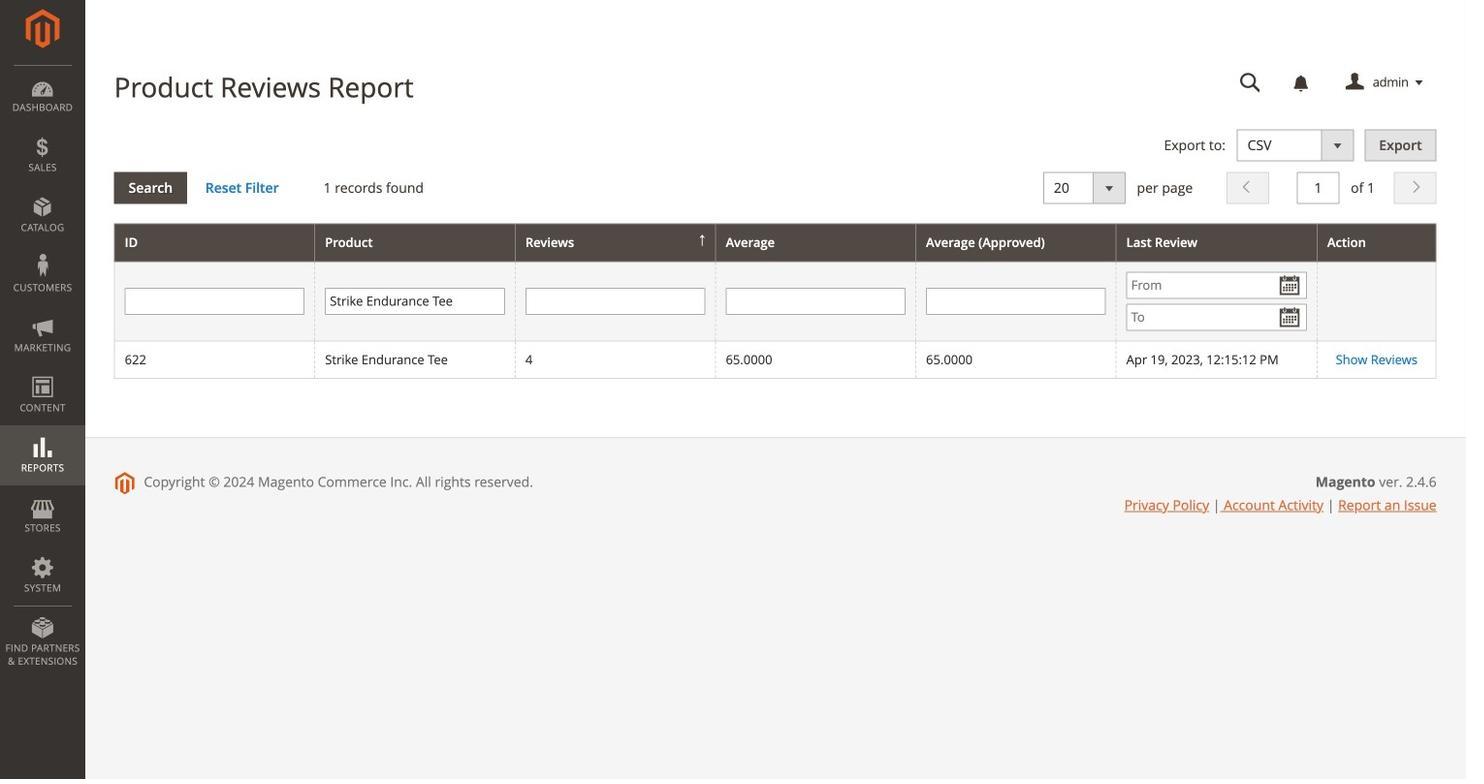 Task type: describe. For each thing, give the bounding box(es) containing it.
magento admin panel image
[[26, 9, 60, 48]]



Task type: locate. For each thing, give the bounding box(es) containing it.
None text field
[[1297, 172, 1340, 204], [125, 288, 305, 315], [325, 288, 505, 315], [926, 288, 1106, 315], [1297, 172, 1340, 204], [125, 288, 305, 315], [325, 288, 505, 315], [926, 288, 1106, 315]]

menu bar
[[0, 65, 85, 678]]

From text field
[[1127, 272, 1307, 299]]

To text field
[[1127, 304, 1307, 331]]

None text field
[[1227, 66, 1275, 100], [526, 288, 706, 315], [726, 288, 906, 315], [1227, 66, 1275, 100], [526, 288, 706, 315], [726, 288, 906, 315]]



